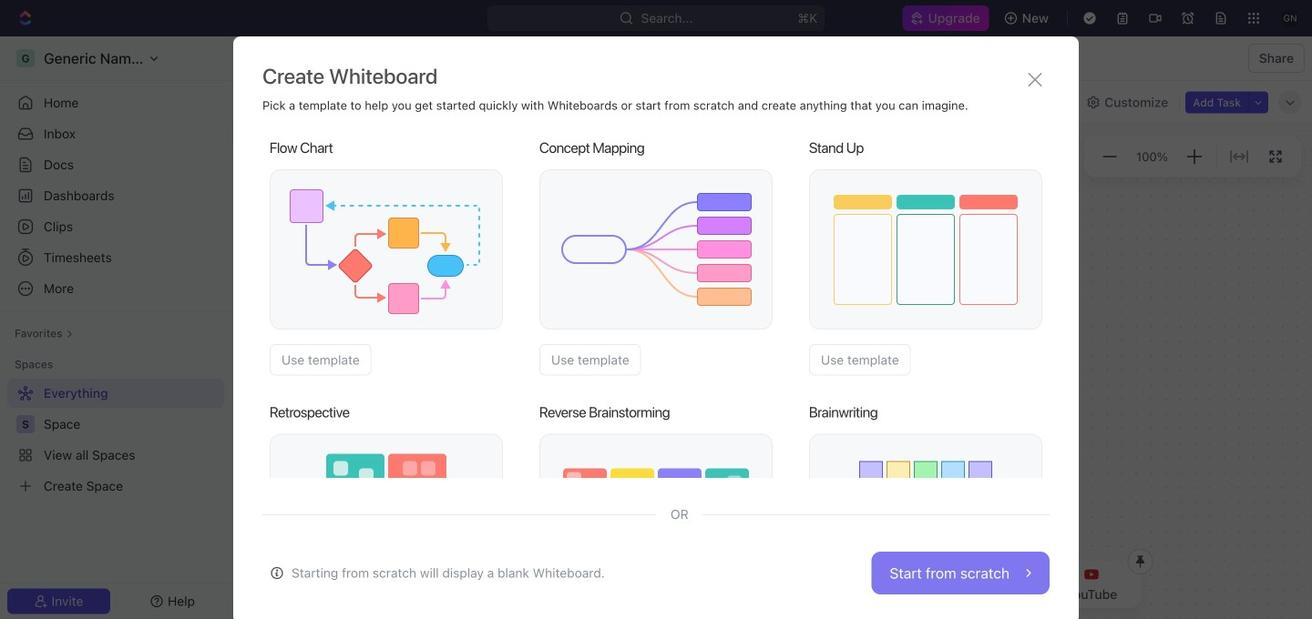 Task type: locate. For each thing, give the bounding box(es) containing it.
tree
[[7, 379, 224, 501]]

dialog
[[233, 36, 1079, 620]]



Task type: vqa. For each thing, say whether or not it's contained in the screenshot.
the Sidebar navigation
yes



Task type: describe. For each thing, give the bounding box(es) containing it.
sidebar navigation
[[0, 36, 232, 620]]

tree inside sidebar navigation
[[7, 379, 224, 501]]



